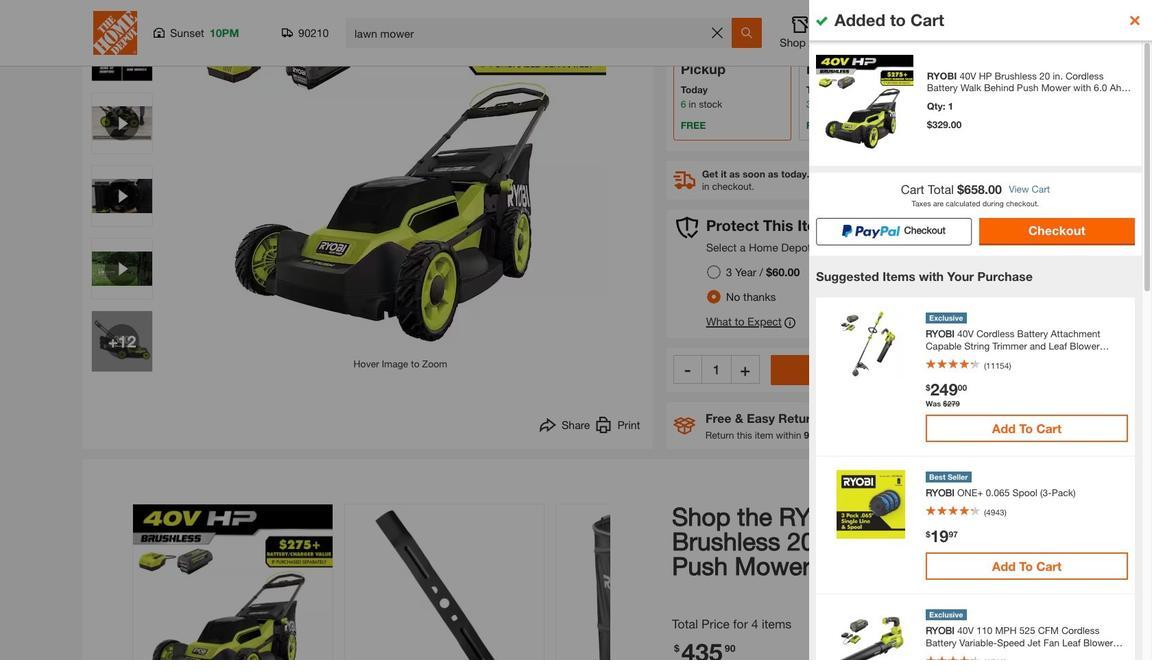 Task type: locate. For each thing, give the bounding box(es) containing it.
1 horizontal spatial package product image image
[[345, 505, 544, 661]]

clear field icon image
[[712, 27, 723, 38]]

feedback link image
[[1134, 232, 1153, 306]]

0 horizontal spatial package product image image
[[133, 505, 333, 661]]

3 package product image image from the left
[[557, 505, 756, 661]]

None field
[[702, 356, 731, 384]]

6307572417112 image
[[92, 166, 152, 227]]

2 package product image image from the left
[[345, 505, 544, 661]]

the home depot logo image
[[93, 11, 137, 55]]

package product image image
[[133, 505, 333, 661], [345, 505, 544, 661], [557, 505, 756, 661]]

ryobi electric push mowers ry401170 64.0 image
[[92, 0, 152, 8]]

icon image
[[673, 418, 695, 435]]

2 horizontal spatial package product image image
[[557, 505, 756, 661]]

option group
[[702, 260, 811, 310]]

1 package product image image from the left
[[133, 505, 333, 661]]

6302878467001 image
[[92, 93, 152, 154]]



Task type: describe. For each thing, give the bounding box(es) containing it.
6331081593112 image
[[92, 239, 152, 299]]

ryobi electric push mowers ry401170 e1.1 image
[[92, 21, 152, 81]]

317061059_s01 image
[[92, 312, 152, 372]]



Task type: vqa. For each thing, say whether or not it's contained in the screenshot.
Chat With A Home Depot Expert.
no



